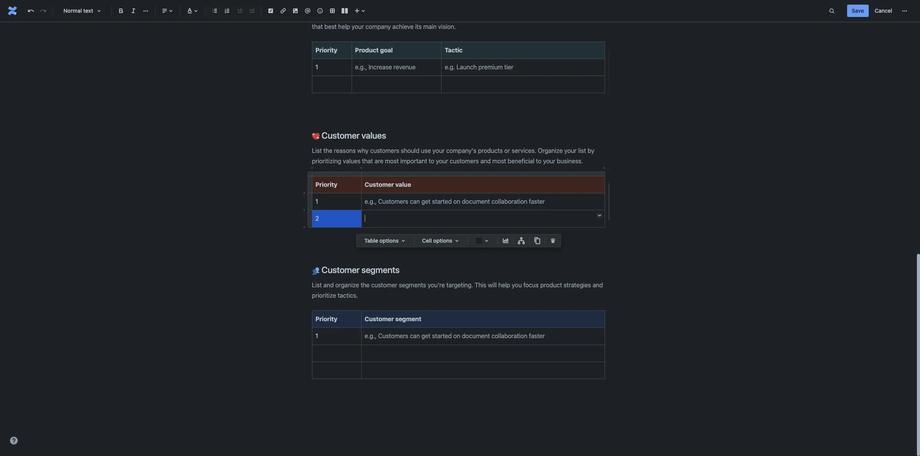 Task type: vqa. For each thing, say whether or not it's contained in the screenshot.
PAGE SHARED
no



Task type: describe. For each thing, give the bounding box(es) containing it.
1 for product goal
[[316, 64, 318, 71]]

priority for customer segment
[[316, 316, 338, 323]]

link image
[[279, 6, 288, 15]]

copy image
[[533, 237, 542, 246]]

values
[[362, 131, 387, 141]]

options for table options
[[380, 238, 399, 244]]

customer segments
[[320, 265, 400, 276]]

confluence image
[[6, 5, 19, 17]]

save
[[852, 7, 865, 14]]

customer for customer value
[[365, 181, 394, 188]]

bullet list ⌘⇧8 image
[[210, 6, 220, 15]]

remove image
[[549, 237, 558, 246]]

outdent ⇧tab image
[[235, 6, 244, 15]]

customer value
[[365, 181, 411, 188]]

italic ⌘i image
[[129, 6, 138, 15]]

product goal
[[355, 47, 393, 53]]

mention image
[[303, 6, 313, 15]]

normal text button
[[56, 2, 108, 19]]

manage connected data image
[[517, 237, 526, 246]]

priority for product goal
[[316, 47, 338, 53]]

segment
[[396, 316, 422, 323]]

cell options button
[[418, 237, 465, 246]]

more image
[[901, 6, 910, 15]]

customer for customer values
[[322, 131, 360, 141]]

bold ⌘b image
[[117, 6, 126, 15]]

Main content area, start typing to enter text. text field
[[308, 0, 611, 401]]



Task type: locate. For each thing, give the bounding box(es) containing it.
1 options from the left
[[380, 238, 399, 244]]

table
[[365, 238, 378, 244]]

customer for customer segment
[[365, 316, 394, 323]]

2 1 from the top
[[316, 198, 318, 205]]

customer for customer segments
[[322, 265, 360, 276]]

find and replace image
[[828, 6, 837, 15]]

add image, video, or file image
[[291, 6, 300, 15]]

product
[[355, 47, 379, 53]]

expand dropdown menu image left cell background image
[[453, 237, 462, 246]]

0 horizontal spatial options
[[380, 238, 399, 244]]

3 1 from the top
[[316, 333, 318, 340]]

customer
[[322, 131, 360, 141], [365, 181, 394, 188], [322, 265, 360, 276], [365, 316, 394, 323]]

expand dropdown menu image for table options
[[399, 237, 408, 246]]

expand dropdown menu image
[[399, 237, 408, 246], [453, 237, 462, 246]]

:sparkling_heart: image
[[312, 133, 320, 141], [312, 133, 320, 141]]

2 priority from the top
[[316, 181, 338, 188]]

tactic
[[445, 47, 463, 53]]

table options button
[[360, 237, 411, 246]]

2 options from the left
[[434, 238, 453, 244]]

0 horizontal spatial expand dropdown menu image
[[399, 237, 408, 246]]

indent tab image
[[247, 6, 257, 15]]

redo ⌘⇧z image
[[39, 6, 48, 15]]

normal
[[63, 7, 82, 14]]

align left image
[[160, 6, 169, 15]]

undo ⌘z image
[[26, 6, 36, 15]]

2 expand dropdown menu image from the left
[[453, 237, 462, 246]]

cell background image
[[482, 237, 492, 246]]

options for cell options
[[434, 238, 453, 244]]

0 vertical spatial priority
[[316, 47, 338, 53]]

1 vertical spatial 1
[[316, 198, 318, 205]]

table options
[[365, 238, 399, 244]]

options inside cell options dropdown button
[[434, 238, 453, 244]]

editor toolbar toolbar
[[357, 235, 561, 256]]

2 vertical spatial priority
[[316, 316, 338, 323]]

table image
[[328, 6, 337, 15]]

expand dropdown menu image for cell options
[[453, 237, 462, 246]]

3 priority from the top
[[316, 316, 338, 323]]

options right table
[[380, 238, 399, 244]]

priority
[[316, 47, 338, 53], [316, 181, 338, 188], [316, 316, 338, 323]]

1 for customer segment
[[316, 333, 318, 340]]

confluence image
[[6, 5, 19, 17]]

customer segment
[[365, 316, 422, 323]]

2 vertical spatial 1
[[316, 333, 318, 340]]

customer values
[[320, 131, 387, 141]]

text
[[83, 7, 93, 14]]

action item image
[[266, 6, 276, 15]]

help image
[[9, 437, 19, 446]]

numbered list ⌘⇧7 image
[[223, 6, 232, 15]]

emoji image
[[316, 6, 325, 15]]

cell options
[[422, 238, 453, 244]]

1 horizontal spatial expand dropdown menu image
[[453, 237, 462, 246]]

1 priority from the top
[[316, 47, 338, 53]]

1 expand dropdown menu image from the left
[[399, 237, 408, 246]]

1 horizontal spatial options
[[434, 238, 453, 244]]

2
[[316, 216, 319, 222]]

0 vertical spatial 1
[[316, 64, 318, 71]]

save button
[[848, 5, 869, 17]]

layouts image
[[340, 6, 350, 15]]

1 vertical spatial priority
[[316, 181, 338, 188]]

expand dropdown menu image left "cell"
[[399, 237, 408, 246]]

cell
[[422, 238, 432, 244]]

goal
[[380, 47, 393, 53]]

:busts_in_silhouette: image
[[312, 268, 320, 275], [312, 268, 320, 275]]

chart image
[[501, 237, 511, 246]]

1
[[316, 64, 318, 71], [316, 198, 318, 205], [316, 333, 318, 340]]

segments
[[362, 265, 400, 276]]

options right "cell"
[[434, 238, 453, 244]]

more formatting image
[[141, 6, 151, 15]]

1 1 from the top
[[316, 64, 318, 71]]

cancel button
[[871, 5, 898, 17]]

cancel
[[876, 7, 893, 14]]

options inside table options popup button
[[380, 238, 399, 244]]

value
[[396, 181, 411, 188]]

normal text
[[63, 7, 93, 14]]

options
[[380, 238, 399, 244], [434, 238, 453, 244]]



